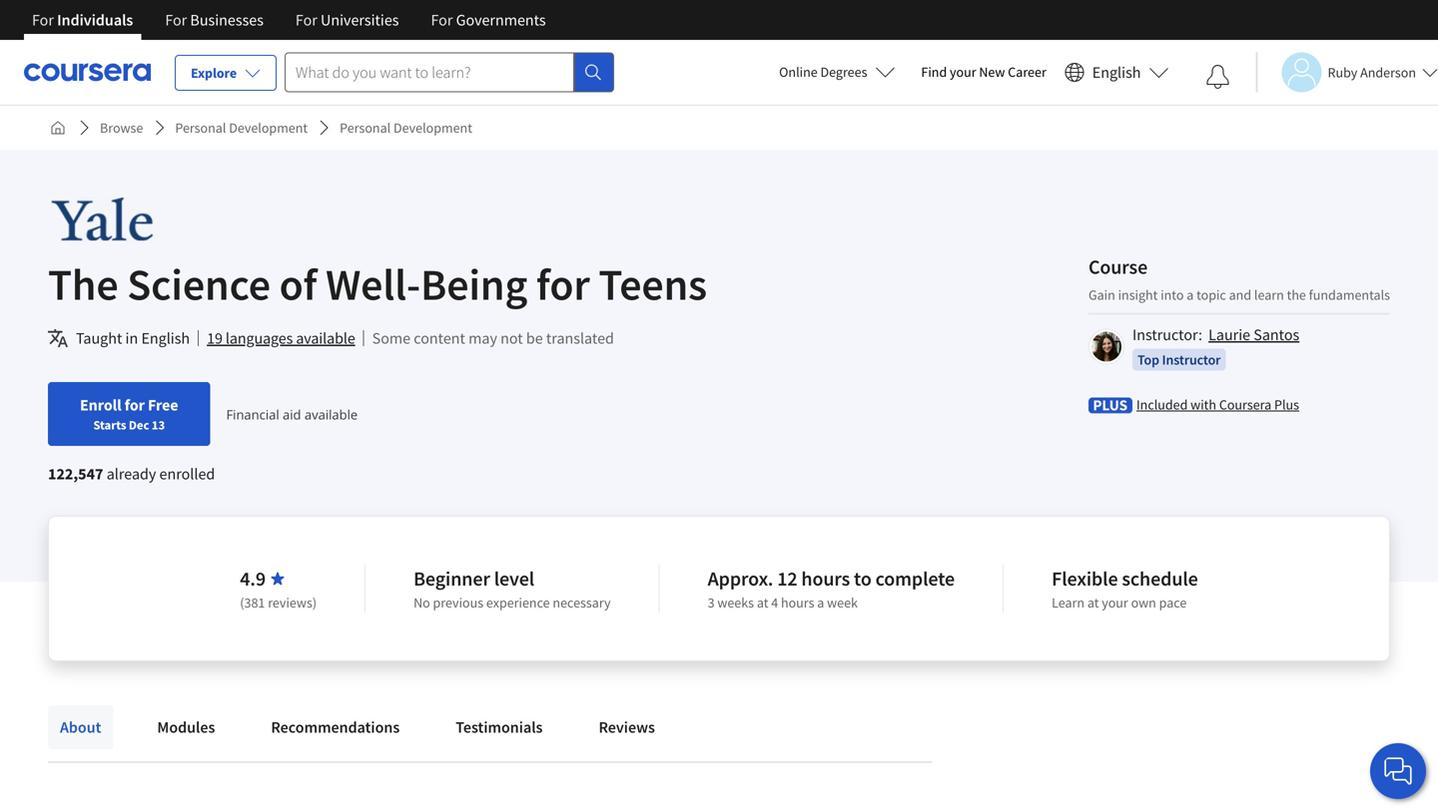 Task type: vqa. For each thing, say whether or not it's contained in the screenshot.
right your
yes



Task type: locate. For each thing, give the bounding box(es) containing it.
1 horizontal spatial a
[[1187, 286, 1194, 304]]

english inside button
[[1092, 62, 1141, 82]]

personal development link
[[167, 110, 316, 146], [332, 110, 480, 146]]

0 horizontal spatial your
[[950, 63, 976, 81]]

0 horizontal spatial for
[[124, 395, 145, 415]]

(381
[[240, 594, 265, 612]]

2 development from the left
[[394, 119, 472, 137]]

laurie santos link
[[1209, 325, 1300, 345]]

0 horizontal spatial personal development link
[[167, 110, 316, 146]]

personal development down explore popup button
[[175, 119, 308, 137]]

2 for from the left
[[165, 10, 187, 30]]

1 horizontal spatial personal development
[[340, 119, 472, 137]]

the
[[48, 257, 118, 312]]

19 languages available button
[[207, 327, 355, 351]]

recommendations
[[271, 718, 400, 738]]

businesses
[[190, 10, 264, 30]]

laurie santos image
[[1092, 332, 1122, 362]]

development
[[229, 119, 308, 137], [394, 119, 472, 137]]

personal development link down what do you want to learn? text box
[[332, 110, 480, 146]]

languages
[[226, 329, 293, 349]]

1 for from the left
[[32, 10, 54, 30]]

13
[[152, 417, 165, 433]]

your
[[950, 63, 976, 81], [1102, 594, 1128, 612]]

be
[[526, 329, 543, 349]]

1 at from the left
[[757, 594, 768, 612]]

for left universities at top left
[[296, 10, 317, 30]]

available down of
[[296, 329, 355, 349]]

12
[[777, 567, 797, 592]]

19
[[207, 329, 223, 349]]

at left '4'
[[757, 594, 768, 612]]

dec
[[129, 417, 149, 433]]

0 vertical spatial english
[[1092, 62, 1141, 82]]

0 horizontal spatial english
[[141, 329, 190, 349]]

reviews
[[599, 718, 655, 738]]

0 vertical spatial for
[[536, 257, 590, 312]]

into
[[1161, 286, 1184, 304]]

schedule
[[1122, 567, 1198, 592]]

for businesses
[[165, 10, 264, 30]]

1 vertical spatial for
[[124, 395, 145, 415]]

english right in
[[141, 329, 190, 349]]

4
[[771, 594, 778, 612]]

for
[[536, 257, 590, 312], [124, 395, 145, 415]]

santos
[[1254, 325, 1300, 345]]

home image
[[50, 120, 66, 136]]

banner navigation
[[16, 0, 562, 40]]

for up what do you want to learn? text box
[[431, 10, 453, 30]]

1 horizontal spatial english
[[1092, 62, 1141, 82]]

ruby
[[1328, 63, 1358, 81]]

None search field
[[285, 52, 614, 92]]

1 horizontal spatial development
[[394, 119, 472, 137]]

approx. 12 hours to complete 3 weeks at 4 hours a week
[[708, 567, 955, 612]]

browse
[[100, 119, 143, 137]]

at
[[757, 594, 768, 612], [1087, 594, 1099, 612]]

taught
[[76, 329, 122, 349]]

2 at from the left
[[1087, 594, 1099, 612]]

course
[[1089, 255, 1148, 280]]

0 vertical spatial available
[[296, 329, 355, 349]]

coursera
[[1219, 396, 1272, 414]]

0 horizontal spatial at
[[757, 594, 768, 612]]

included with coursera plus link
[[1137, 395, 1299, 415]]

flexible schedule learn at your own pace
[[1052, 567, 1198, 612]]

1 horizontal spatial your
[[1102, 594, 1128, 612]]

anderson
[[1360, 63, 1416, 81]]

1 vertical spatial your
[[1102, 594, 1128, 612]]

top
[[1138, 351, 1159, 369]]

may
[[469, 329, 497, 349]]

4 for from the left
[[431, 10, 453, 30]]

0 horizontal spatial personal development
[[175, 119, 308, 137]]

starts
[[93, 417, 126, 433]]

personal development
[[175, 119, 308, 137], [340, 119, 472, 137]]

for up translated
[[536, 257, 590, 312]]

personal
[[175, 119, 226, 137], [340, 119, 391, 137]]

at right learn
[[1087, 594, 1099, 612]]

3 for from the left
[[296, 10, 317, 30]]

week
[[827, 594, 858, 612]]

a
[[1187, 286, 1194, 304], [817, 594, 824, 612]]

testimonials link
[[444, 706, 555, 750]]

2 personal development from the left
[[340, 119, 472, 137]]

0 vertical spatial a
[[1187, 286, 1194, 304]]

weeks
[[717, 594, 754, 612]]

english right career
[[1092, 62, 1141, 82]]

available
[[296, 329, 355, 349], [304, 406, 358, 424]]

1 horizontal spatial at
[[1087, 594, 1099, 612]]

your right find
[[950, 63, 976, 81]]

approx.
[[708, 567, 773, 592]]

ruby anderson button
[[1256, 52, 1438, 92]]

hours right '4'
[[781, 594, 814, 612]]

teens
[[599, 257, 707, 312]]

1 horizontal spatial for
[[536, 257, 590, 312]]

19 languages available
[[207, 329, 355, 349]]

0 horizontal spatial development
[[229, 119, 308, 137]]

for left individuals
[[32, 10, 54, 30]]

personal development down what do you want to learn? text box
[[340, 119, 472, 137]]

for inside "enroll for free starts dec 13"
[[124, 395, 145, 415]]

development down what do you want to learn? text box
[[394, 119, 472, 137]]

What do you want to learn? text field
[[285, 52, 574, 92]]

available right aid
[[304, 406, 358, 424]]

1 vertical spatial a
[[817, 594, 824, 612]]

to
[[854, 567, 872, 592]]

modules link
[[145, 706, 227, 750]]

individuals
[[57, 10, 133, 30]]

a inside approx. 12 hours to complete 3 weeks at 4 hours a week
[[817, 594, 824, 612]]

1 horizontal spatial personal
[[340, 119, 391, 137]]

enrolled
[[159, 464, 215, 484]]

reviews)
[[268, 594, 317, 612]]

instructor: laurie santos top instructor
[[1133, 325, 1300, 369]]

beginner
[[414, 567, 490, 592]]

not
[[500, 329, 523, 349]]

a left week
[[817, 594, 824, 612]]

governments
[[456, 10, 546, 30]]

2 personal from the left
[[340, 119, 391, 137]]

1 horizontal spatial personal development link
[[332, 110, 480, 146]]

0 vertical spatial your
[[950, 63, 976, 81]]

for for businesses
[[165, 10, 187, 30]]

for for individuals
[[32, 10, 54, 30]]

of
[[279, 257, 317, 312]]

1 vertical spatial available
[[304, 406, 358, 424]]

your left own
[[1102, 594, 1128, 612]]

hours
[[801, 567, 850, 592], [781, 594, 814, 612]]

personal development link down explore popup button
[[167, 110, 316, 146]]

online degrees
[[779, 63, 867, 81]]

no
[[414, 594, 430, 612]]

instructor:
[[1133, 325, 1202, 345]]

personal down explore
[[175, 119, 226, 137]]

financial
[[226, 406, 279, 424]]

with
[[1191, 396, 1216, 414]]

development down explore popup button
[[229, 119, 308, 137]]

financial aid available button
[[226, 406, 358, 424]]

personal down what do you want to learn? text box
[[340, 119, 391, 137]]

a right into
[[1187, 286, 1194, 304]]

0 horizontal spatial personal
[[175, 119, 226, 137]]

course gain insight into a topic and learn the fundamentals
[[1089, 255, 1390, 304]]

available inside button
[[296, 329, 355, 349]]

enroll
[[80, 395, 121, 415]]

for left businesses on the top left
[[165, 10, 187, 30]]

1 development from the left
[[229, 119, 308, 137]]

for up dec
[[124, 395, 145, 415]]

explore button
[[175, 55, 277, 91]]

new
[[979, 63, 1005, 81]]

0 horizontal spatial a
[[817, 594, 824, 612]]

included
[[1137, 396, 1188, 414]]

hours up week
[[801, 567, 850, 592]]

some
[[372, 329, 411, 349]]

level
[[494, 567, 534, 592]]

and
[[1229, 286, 1251, 304]]

the
[[1287, 286, 1306, 304]]



Task type: describe. For each thing, give the bounding box(es) containing it.
in
[[125, 329, 138, 349]]

taught in english
[[76, 329, 190, 349]]

own
[[1131, 594, 1156, 612]]

find
[[921, 63, 947, 81]]

included with coursera plus
[[1137, 396, 1299, 414]]

beginner level no previous experience necessary
[[414, 567, 611, 612]]

online
[[779, 63, 818, 81]]

modules
[[157, 718, 215, 738]]

free
[[148, 395, 178, 415]]

being
[[421, 257, 528, 312]]

universities
[[321, 10, 399, 30]]

previous
[[433, 594, 483, 612]]

the science of well-being for teens
[[48, 257, 707, 312]]

about link
[[48, 706, 113, 750]]

1 personal development from the left
[[175, 119, 308, 137]]

0 vertical spatial hours
[[801, 567, 850, 592]]

find your new career
[[921, 63, 1046, 81]]

complete
[[875, 567, 955, 592]]

4.9
[[240, 567, 266, 592]]

for for governments
[[431, 10, 453, 30]]

for for universities
[[296, 10, 317, 30]]

at inside approx. 12 hours to complete 3 weeks at 4 hours a week
[[757, 594, 768, 612]]

1 personal development link from the left
[[167, 110, 316, 146]]

translated
[[546, 329, 614, 349]]

at inside flexible schedule learn at your own pace
[[1087, 594, 1099, 612]]

ruby anderson
[[1328, 63, 1416, 81]]

reviews link
[[587, 706, 667, 750]]

browse link
[[92, 110, 151, 146]]

1 vertical spatial english
[[141, 329, 190, 349]]

instructor
[[1162, 351, 1221, 369]]

chat with us image
[[1382, 756, 1414, 788]]

experience
[[486, 594, 550, 612]]

career
[[1008, 63, 1046, 81]]

fundamentals
[[1309, 286, 1390, 304]]

topic
[[1197, 286, 1226, 304]]

2 personal development link from the left
[[332, 110, 480, 146]]

yale university image
[[48, 198, 235, 243]]

testimonials
[[456, 718, 543, 738]]

insight
[[1118, 286, 1158, 304]]

for universities
[[296, 10, 399, 30]]

a inside course gain insight into a topic and learn the fundamentals
[[1187, 286, 1194, 304]]

122,547 already enrolled
[[48, 464, 215, 484]]

learn
[[1254, 286, 1284, 304]]

gain
[[1089, 286, 1115, 304]]

coursera plus image
[[1089, 398, 1133, 414]]

enroll for free starts dec 13
[[80, 395, 178, 433]]

well-
[[326, 257, 421, 312]]

recommendations link
[[259, 706, 412, 750]]

1 personal from the left
[[175, 119, 226, 137]]

necessary
[[553, 594, 611, 612]]

coursera image
[[24, 56, 151, 88]]

plus
[[1274, 396, 1299, 414]]

english button
[[1056, 40, 1177, 105]]

available for financial aid available
[[304, 406, 358, 424]]

learn
[[1052, 594, 1085, 612]]

already
[[107, 464, 156, 484]]

show notifications image
[[1206, 65, 1230, 89]]

flexible
[[1052, 567, 1118, 592]]

online degrees button
[[763, 50, 911, 94]]

available for 19 languages available
[[296, 329, 355, 349]]

1 vertical spatial hours
[[781, 594, 814, 612]]

laurie
[[1209, 325, 1250, 345]]

degrees
[[820, 63, 867, 81]]

for individuals
[[32, 10, 133, 30]]

about
[[60, 718, 101, 738]]

(381 reviews)
[[240, 594, 317, 612]]

aid
[[283, 406, 301, 424]]

find your new career link
[[911, 60, 1056, 85]]

content
[[414, 329, 465, 349]]

3
[[708, 594, 715, 612]]

explore
[[191, 64, 237, 82]]

pace
[[1159, 594, 1187, 612]]

your inside flexible schedule learn at your own pace
[[1102, 594, 1128, 612]]

122,547
[[48, 464, 103, 484]]

for governments
[[431, 10, 546, 30]]



